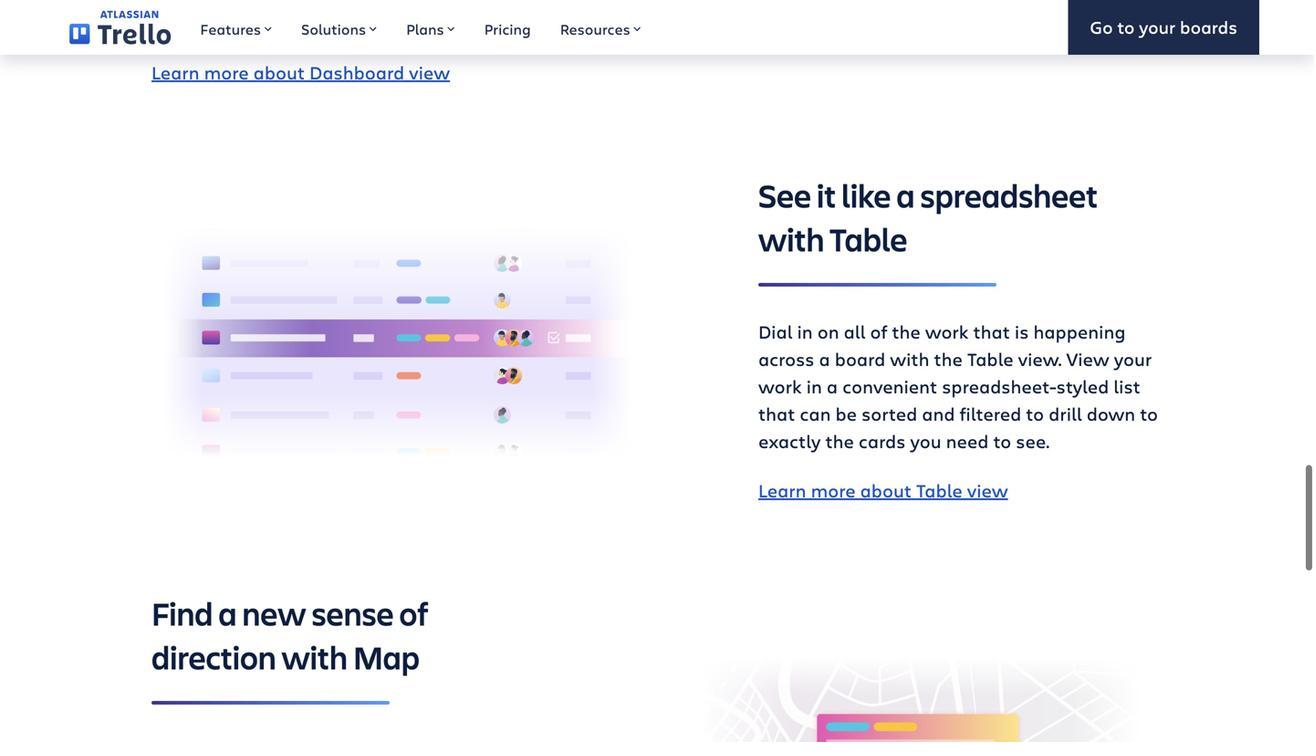 Task type: describe. For each thing, give the bounding box(es) containing it.
spreadsheet
[[921, 173, 1098, 217]]

table inside dial in on all of the work that is happening across a board with the table view. view your work in a convenient spreadsheet-styled list that can be sorted and filtered to drill down to exactly the cards you need to see.
[[968, 346, 1014, 371]]

of for all
[[871, 319, 888, 344]]

a inside find a new sense of direction with map
[[219, 592, 237, 635]]

view for learn more about table view
[[968, 478, 1009, 503]]

solutions
[[301, 19, 366, 39]]

0 vertical spatial the
[[892, 319, 921, 344]]

2 vertical spatial the
[[826, 429, 854, 453]]

drill
[[1049, 401, 1083, 426]]

boards
[[1180, 15, 1238, 39]]

and
[[922, 401, 956, 426]]

view for learn more about dashboard view
[[409, 60, 450, 84]]

learn more about dashboard view
[[152, 60, 450, 84]]

pricing link
[[470, 0, 546, 55]]

down
[[1087, 401, 1136, 426]]

2 horizontal spatial the
[[934, 346, 963, 371]]

table inside see it like a spreadsheet with table
[[830, 217, 908, 261]]

learn more about table view link
[[759, 478, 1009, 503]]

learn more about table view
[[759, 478, 1009, 503]]

map
[[353, 635, 420, 679]]

sorted
[[862, 401, 918, 426]]

resources
[[560, 19, 631, 39]]

trello card pinned to a location on a map. image
[[672, 647, 1163, 742]]

go to your boards
[[1090, 15, 1238, 39]]

find a new sense of direction with map
[[152, 592, 429, 679]]

on
[[818, 319, 840, 344]]

to down filtered
[[994, 429, 1012, 453]]

see.
[[1016, 429, 1050, 453]]

need
[[946, 429, 989, 453]]

0 vertical spatial that
[[974, 319, 1011, 344]]

dial in on all of the work that is happening across a board with the table view. view your work in a convenient spreadsheet-styled list that can be sorted and filtered to drill down to exactly the cards you need to see.
[[759, 319, 1159, 453]]

an illustration showing dashboard view. image
[[672, 0, 1163, 31]]

be
[[836, 401, 857, 426]]

like
[[842, 173, 892, 217]]

your inside dial in on all of the work that is happening across a board with the table view. view your work in a convenient spreadsheet-styled list that can be sorted and filtered to drill down to exactly the cards you need to see.
[[1115, 346, 1152, 371]]

styled
[[1057, 374, 1110, 398]]

spreadsheet-
[[942, 374, 1057, 398]]

with inside see it like a spreadsheet with table
[[759, 217, 825, 261]]

happening
[[1034, 319, 1126, 344]]

plans
[[406, 19, 444, 39]]

with inside dial in on all of the work that is happening across a board with the table view. view your work in a convenient spreadsheet-styled list that can be sorted and filtered to drill down to exactly the cards you need to see.
[[890, 346, 930, 371]]

to inside go to your boards link
[[1118, 15, 1135, 39]]

learn for learn more about table view
[[759, 478, 807, 503]]

to up "see."
[[1027, 401, 1045, 426]]

about for dashboard
[[253, 60, 305, 84]]

convenient
[[843, 374, 938, 398]]

atlassian trello image
[[69, 10, 171, 45]]

list
[[1114, 374, 1141, 398]]



Task type: vqa. For each thing, say whether or not it's contained in the screenshot.
more for Learn more about Table view
yes



Task type: locate. For each thing, give the bounding box(es) containing it.
see it like a spreadsheet with table
[[759, 173, 1098, 261]]

is
[[1015, 319, 1029, 344]]

view down "plans"
[[409, 60, 450, 84]]

exactly
[[759, 429, 821, 453]]

learn more about dashboard view link
[[152, 60, 450, 84]]

the down be
[[826, 429, 854, 453]]

1 horizontal spatial learn
[[759, 478, 807, 503]]

go to your boards link
[[1069, 0, 1260, 55]]

a inside see it like a spreadsheet with table
[[897, 173, 915, 217]]

table up spreadsheet-
[[968, 346, 1014, 371]]

board
[[835, 346, 886, 371]]

to
[[1118, 15, 1135, 39], [1027, 401, 1045, 426], [1141, 401, 1159, 426], [994, 429, 1012, 453]]

more down exactly
[[811, 478, 856, 503]]

work left is
[[926, 319, 969, 344]]

of inside find a new sense of direction with map
[[399, 592, 429, 635]]

it
[[817, 173, 837, 217]]

table
[[830, 217, 908, 261], [968, 346, 1014, 371], [917, 478, 963, 503]]

of up map
[[399, 592, 429, 635]]

2 vertical spatial table
[[917, 478, 963, 503]]

more
[[204, 60, 249, 84], [811, 478, 856, 503]]

view
[[409, 60, 450, 84], [968, 478, 1009, 503]]

0 horizontal spatial view
[[409, 60, 450, 84]]

1 horizontal spatial of
[[871, 319, 888, 344]]

0 horizontal spatial about
[[253, 60, 305, 84]]

0 horizontal spatial work
[[759, 374, 802, 398]]

with down sense
[[282, 635, 348, 679]]

table down like
[[830, 217, 908, 261]]

0 vertical spatial work
[[926, 319, 969, 344]]

an illustration showing table view. image
[[152, 201, 643, 477]]

go
[[1090, 15, 1114, 39]]

table down 'you'
[[917, 478, 963, 503]]

features button
[[186, 0, 287, 55]]

in up can
[[807, 374, 823, 398]]

0 horizontal spatial table
[[830, 217, 908, 261]]

the
[[892, 319, 921, 344], [934, 346, 963, 371], [826, 429, 854, 453]]

that left is
[[974, 319, 1011, 344]]

1 vertical spatial work
[[759, 374, 802, 398]]

of for sense
[[399, 592, 429, 635]]

in left 'on'
[[798, 319, 813, 344]]

of
[[871, 319, 888, 344], [399, 592, 429, 635]]

1 vertical spatial the
[[934, 346, 963, 371]]

can
[[800, 401, 831, 426]]

work down across
[[759, 374, 802, 398]]

gradient bar image for with
[[152, 701, 390, 705]]

direction
[[152, 635, 276, 679]]

0 horizontal spatial that
[[759, 401, 796, 426]]

with up convenient
[[890, 346, 930, 371]]

0 horizontal spatial more
[[204, 60, 249, 84]]

0 vertical spatial more
[[204, 60, 249, 84]]

pricing
[[484, 19, 531, 39]]

a
[[897, 173, 915, 217], [819, 346, 831, 371], [827, 374, 838, 398], [219, 592, 237, 635]]

0 horizontal spatial with
[[282, 635, 348, 679]]

2 horizontal spatial table
[[968, 346, 1014, 371]]

gradient bar image up all
[[759, 283, 997, 287]]

1 horizontal spatial that
[[974, 319, 1011, 344]]

view
[[1067, 346, 1110, 371]]

about down cards
[[861, 478, 912, 503]]

find
[[152, 592, 213, 635]]

to down list
[[1141, 401, 1159, 426]]

view down need
[[968, 478, 1009, 503]]

1 vertical spatial your
[[1115, 346, 1152, 371]]

see
[[759, 173, 812, 217]]

1 vertical spatial more
[[811, 478, 856, 503]]

gradient bar image down find a new sense of direction with map
[[152, 701, 390, 705]]

learn for learn more about dashboard view
[[152, 60, 200, 84]]

more down the features
[[204, 60, 249, 84]]

1 vertical spatial learn
[[759, 478, 807, 503]]

learn down atlassian trello "image"
[[152, 60, 200, 84]]

the up and
[[934, 346, 963, 371]]

0 horizontal spatial learn
[[152, 60, 200, 84]]

learn down exactly
[[759, 478, 807, 503]]

0 vertical spatial gradient bar image
[[759, 283, 997, 287]]

across
[[759, 346, 815, 371]]

a right like
[[897, 173, 915, 217]]

solutions button
[[287, 0, 392, 55]]

1 horizontal spatial the
[[892, 319, 921, 344]]

0 horizontal spatial the
[[826, 429, 854, 453]]

your
[[1140, 15, 1176, 39], [1115, 346, 1152, 371]]

0 vertical spatial in
[[798, 319, 813, 344]]

1 vertical spatial in
[[807, 374, 823, 398]]

0 vertical spatial table
[[830, 217, 908, 261]]

a up be
[[827, 374, 838, 398]]

you
[[911, 429, 942, 453]]

1 horizontal spatial view
[[968, 478, 1009, 503]]

1 vertical spatial gradient bar image
[[152, 701, 390, 705]]

1 horizontal spatial more
[[811, 478, 856, 503]]

plans button
[[392, 0, 470, 55]]

1 vertical spatial view
[[968, 478, 1009, 503]]

learn
[[152, 60, 200, 84], [759, 478, 807, 503]]

1 horizontal spatial gradient bar image
[[759, 283, 997, 287]]

that
[[974, 319, 1011, 344], [759, 401, 796, 426]]

gradient bar image
[[759, 283, 997, 287], [152, 701, 390, 705]]

1 horizontal spatial with
[[759, 217, 825, 261]]

of inside dial in on all of the work that is happening across a board with the table view. view your work in a convenient spreadsheet-styled list that can be sorted and filtered to drill down to exactly the cards you need to see.
[[871, 319, 888, 344]]

0 vertical spatial about
[[253, 60, 305, 84]]

all
[[844, 319, 866, 344]]

with
[[759, 217, 825, 261], [890, 346, 930, 371], [282, 635, 348, 679]]

sense
[[312, 592, 394, 635]]

features
[[200, 19, 261, 39]]

0 vertical spatial learn
[[152, 60, 200, 84]]

filtered
[[960, 401, 1022, 426]]

new
[[242, 592, 306, 635]]

of right all
[[871, 319, 888, 344]]

with down see
[[759, 217, 825, 261]]

1 vertical spatial that
[[759, 401, 796, 426]]

1 horizontal spatial table
[[917, 478, 963, 503]]

1 vertical spatial table
[[968, 346, 1014, 371]]

1 horizontal spatial about
[[861, 478, 912, 503]]

your left boards
[[1140, 15, 1176, 39]]

2 vertical spatial with
[[282, 635, 348, 679]]

the right all
[[892, 319, 921, 344]]

a down 'on'
[[819, 346, 831, 371]]

view.
[[1019, 346, 1062, 371]]

in
[[798, 319, 813, 344], [807, 374, 823, 398]]

your up list
[[1115, 346, 1152, 371]]

about for table
[[861, 478, 912, 503]]

1 vertical spatial with
[[890, 346, 930, 371]]

1 horizontal spatial work
[[926, 319, 969, 344]]

dashboard
[[310, 60, 405, 84]]

cards
[[859, 429, 906, 453]]

a right find
[[219, 592, 237, 635]]

0 horizontal spatial of
[[399, 592, 429, 635]]

0 vertical spatial of
[[871, 319, 888, 344]]

with inside find a new sense of direction with map
[[282, 635, 348, 679]]

more for learn more about table view
[[811, 478, 856, 503]]

0 vertical spatial your
[[1140, 15, 1176, 39]]

about down features dropdown button
[[253, 60, 305, 84]]

1 vertical spatial of
[[399, 592, 429, 635]]

dial
[[759, 319, 793, 344]]

about
[[253, 60, 305, 84], [861, 478, 912, 503]]

0 vertical spatial with
[[759, 217, 825, 261]]

0 vertical spatial view
[[409, 60, 450, 84]]

that up exactly
[[759, 401, 796, 426]]

more for learn more about dashboard view
[[204, 60, 249, 84]]

work
[[926, 319, 969, 344], [759, 374, 802, 398]]

to right go
[[1118, 15, 1135, 39]]

1 vertical spatial about
[[861, 478, 912, 503]]

gradient bar image for table
[[759, 283, 997, 287]]

2 horizontal spatial with
[[890, 346, 930, 371]]

resources button
[[546, 0, 656, 55]]

0 horizontal spatial gradient bar image
[[152, 701, 390, 705]]



